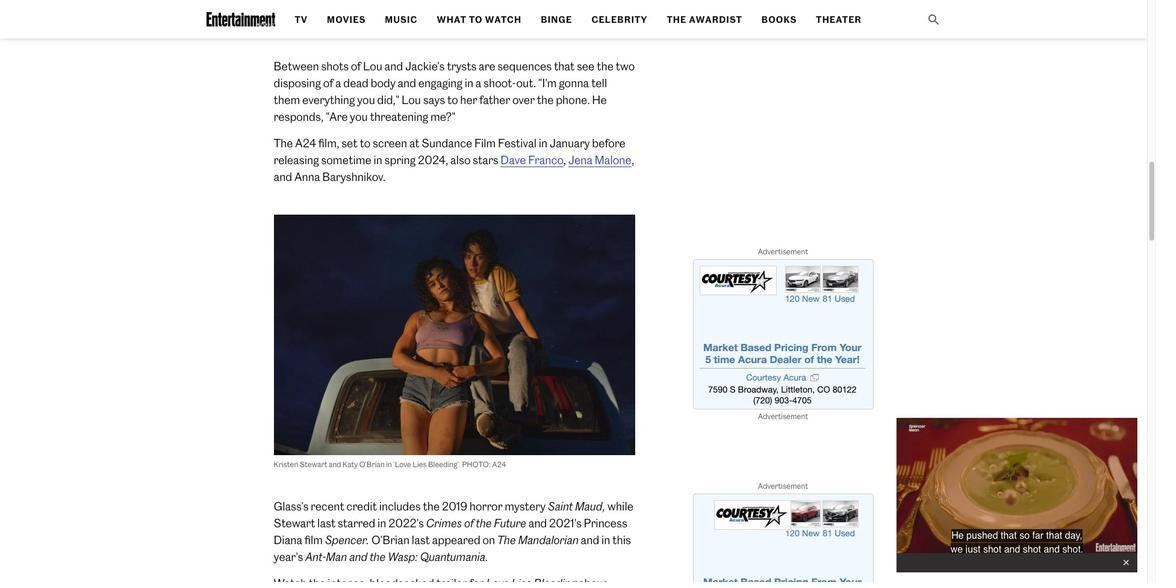 Task type: vqa. For each thing, say whether or not it's contained in the screenshot.
last within the while Stewart last starred in 2022's
yes



Task type: locate. For each thing, give the bounding box(es) containing it.
mystery
[[505, 500, 546, 514]]

kristen stewart and katy o'brian appear in love lies bleeding by rose glass, an official selection of the midnight program at the 2024 sundance film festival. image
[[274, 215, 635, 456]]

0 vertical spatial lou
[[363, 60, 382, 73]]

film,
[[318, 137, 339, 151]]

you right ""are"
[[350, 110, 368, 124]]

2 vertical spatial of
[[464, 517, 474, 531]]

of up everything
[[323, 76, 333, 90]]

a24 up horror on the left bottom
[[492, 460, 506, 469]]

0 vertical spatial advertisement region
[[693, 260, 873, 410]]

'love
[[393, 460, 411, 469]]

2 horizontal spatial the
[[667, 14, 687, 25]]

that
[[554, 60, 575, 73]]

shoot-
[[484, 76, 516, 90]]

out.
[[516, 76, 536, 90]]

a24 up releasing
[[295, 137, 316, 151]]

in up franco
[[539, 137, 547, 151]]

1 vertical spatial to
[[360, 137, 371, 151]]

of up appeared
[[464, 517, 474, 531]]

kristen
[[274, 460, 298, 469]]

lou up body
[[363, 60, 382, 73]]

o'brian right katy
[[359, 460, 385, 469]]

threatening
[[370, 110, 428, 124]]

starred
[[338, 517, 375, 531]]

over
[[512, 93, 535, 107]]

1 , from the left
[[563, 154, 566, 167]]

to right set at the left top of the page
[[360, 137, 371, 151]]

year's
[[274, 551, 303, 565]]

horror
[[470, 500, 502, 514]]

in left 'love
[[386, 460, 392, 469]]

set
[[341, 137, 358, 151]]

and in this year's
[[274, 534, 631, 565]]

maud,
[[575, 500, 605, 514]]

princess
[[584, 517, 627, 531]]

wasp:
[[388, 551, 418, 565]]

the
[[667, 14, 687, 25], [274, 137, 293, 151], [497, 534, 516, 548]]

her
[[460, 93, 477, 107]]

lies
[[413, 460, 427, 469]]

in up her
[[465, 76, 473, 90]]

1 horizontal spatial a
[[476, 76, 481, 90]]

in left 2022's
[[378, 517, 386, 531]]

movies link
[[327, 14, 366, 25]]

in inside while stewart last starred in 2022's
[[378, 517, 386, 531]]

1 horizontal spatial last
[[412, 534, 430, 548]]

before
[[592, 137, 625, 151]]

lou up threatening
[[402, 93, 421, 107]]

0 horizontal spatial last
[[317, 517, 336, 531]]

binge link
[[541, 14, 572, 25]]

, and anna baryshnikov.
[[274, 154, 634, 184]]

jena
[[568, 154, 593, 167]]

the awardist
[[667, 14, 742, 25]]

books
[[762, 14, 797, 25]]

them
[[274, 93, 300, 107]]

2 , from the left
[[632, 154, 634, 167]]

1 vertical spatial advertisement region
[[693, 494, 873, 583]]

disposing
[[274, 76, 321, 90]]

tv
[[295, 14, 308, 25]]

,
[[563, 154, 566, 167], [632, 154, 634, 167]]

says
[[423, 93, 445, 107]]

binge
[[541, 14, 572, 25]]

1 vertical spatial lou
[[402, 93, 421, 107]]

search image
[[926, 13, 941, 27]]

and down spencer.
[[349, 551, 367, 565]]

to
[[447, 93, 458, 107], [360, 137, 371, 151]]

, left "jena"
[[563, 154, 566, 167]]

o'brian up ant-man and the wasp: quantumania.
[[371, 534, 410, 548]]

to left her
[[447, 93, 458, 107]]

the up crimes
[[423, 500, 440, 514]]

1 horizontal spatial ,
[[632, 154, 634, 167]]

awardist
[[689, 14, 742, 25]]

the left the 'awardist'
[[667, 14, 687, 25]]

1 vertical spatial a24
[[492, 460, 506, 469]]

in inside 'between shots of lou and jackie's trysts are sequences that see the two disposing of a dead body and engaging in a shoot-out. "i'm gonna tell them everything you did," lou says to her father over the phone. he responds, "are you threatening me?"'
[[465, 76, 473, 90]]

a down are
[[476, 76, 481, 90]]

0 horizontal spatial a
[[335, 76, 341, 90]]

between shots of lou and jackie's trysts are sequences that see the two disposing of a dead body and engaging in a shoot-out. "i'm gonna tell them everything you did," lou says to her father over the phone. he responds, "are you threatening me?"
[[274, 60, 635, 124]]

0 horizontal spatial to
[[360, 137, 371, 151]]

0 vertical spatial to
[[447, 93, 458, 107]]

engaging
[[418, 76, 462, 90]]

you down dead
[[357, 93, 375, 107]]

1 vertical spatial last
[[412, 534, 430, 548]]

spring
[[384, 154, 416, 167]]

crimes
[[426, 517, 462, 531]]

0 horizontal spatial of
[[323, 76, 333, 90]]

two
[[616, 60, 635, 73]]

the inside the a24 film, set to screen at sundance film festival in january before releasing sometime in spring 2024, also stars
[[274, 137, 293, 151]]

1 horizontal spatial the
[[497, 534, 516, 548]]

a down shots
[[335, 76, 341, 90]]

and down princess
[[581, 534, 599, 548]]

1 horizontal spatial of
[[351, 60, 361, 73]]

0 vertical spatial stewart
[[300, 460, 327, 469]]

0 horizontal spatial ,
[[563, 154, 566, 167]]

malone
[[595, 154, 632, 167]]

in left 'this'
[[601, 534, 610, 548]]

2024,
[[418, 154, 448, 167]]

lou
[[363, 60, 382, 73], [402, 93, 421, 107]]

kristen stewart and katy o'brian in 'love lies bleeding'.
[[274, 460, 461, 469]]

sometime
[[321, 154, 371, 167]]

and down releasing
[[274, 170, 292, 184]]

0 horizontal spatial the
[[274, 137, 293, 151]]

of up dead
[[351, 60, 361, 73]]

the a24 film, set to screen at sundance film festival in january before releasing sometime in spring 2024, also stars
[[274, 137, 625, 167]]

body
[[371, 76, 395, 90]]

glass's recent credit includes the 2019 horror mystery saint maud,
[[274, 500, 605, 514]]

the for the a24 film, set to screen at sundance film festival in january before releasing sometime in spring 2024, also stars
[[274, 137, 293, 151]]

stewart inside while stewart last starred in 2022's
[[274, 517, 315, 531]]

last down 'recent'
[[317, 517, 336, 531]]

trysts
[[447, 60, 477, 73]]

january
[[550, 137, 590, 151]]

you
[[357, 93, 375, 107], [350, 110, 368, 124]]

and up mandalorian on the bottom of the page
[[528, 517, 547, 531]]

film
[[305, 534, 323, 548]]

and
[[384, 60, 403, 73], [398, 76, 416, 90], [274, 170, 292, 184], [329, 460, 341, 469], [528, 517, 547, 531], [581, 534, 599, 548], [349, 551, 367, 565]]

of
[[351, 60, 361, 73], [323, 76, 333, 90], [464, 517, 474, 531]]

in down screen
[[374, 154, 382, 167]]

this
[[612, 534, 631, 548]]

the
[[597, 60, 614, 73], [537, 93, 554, 107], [423, 500, 440, 514], [476, 517, 492, 531], [370, 551, 385, 565]]

0 vertical spatial the
[[667, 14, 687, 25]]

stewart down glass's
[[274, 517, 315, 531]]

0 horizontal spatial a24
[[295, 137, 316, 151]]

the up releasing
[[274, 137, 293, 151]]

0 vertical spatial o'brian
[[359, 460, 385, 469]]

1 horizontal spatial to
[[447, 93, 458, 107]]

in
[[465, 76, 473, 90], [539, 137, 547, 151], [374, 154, 382, 167], [386, 460, 392, 469], [378, 517, 386, 531], [601, 534, 610, 548]]

1 vertical spatial the
[[274, 137, 293, 151]]

advertisement region
[[693, 260, 873, 410], [693, 494, 873, 583]]

0 vertical spatial a24
[[295, 137, 316, 151]]

2 a from the left
[[476, 76, 481, 90]]

, right "jena"
[[632, 154, 634, 167]]

1 vertical spatial stewart
[[274, 517, 315, 531]]

between
[[274, 60, 319, 73]]

o'brian
[[359, 460, 385, 469], [371, 534, 410, 548]]

1 vertical spatial of
[[323, 76, 333, 90]]

and inside , and anna baryshnikov.
[[274, 170, 292, 184]]

0 vertical spatial last
[[317, 517, 336, 531]]

gonna
[[559, 76, 589, 90]]

last down 2022's
[[412, 534, 430, 548]]

last inside while stewart last starred in 2022's
[[317, 517, 336, 531]]

what to watch link
[[437, 14, 522, 25]]

and inside and in this year's
[[581, 534, 599, 548]]

the down future
[[497, 534, 516, 548]]

stewart right kristen
[[300, 460, 327, 469]]

0 vertical spatial of
[[351, 60, 361, 73]]

a
[[335, 76, 341, 90], [476, 76, 481, 90]]

while
[[608, 500, 633, 514]]

last
[[317, 517, 336, 531], [412, 534, 430, 548]]

the up tell
[[597, 60, 614, 73]]

1 vertical spatial o'brian
[[371, 534, 410, 548]]



Task type: describe. For each thing, give the bounding box(es) containing it.
spencer.
[[325, 534, 369, 548]]

tell
[[591, 76, 607, 90]]

and up body
[[384, 60, 403, 73]]

what
[[437, 14, 467, 25]]

tv link
[[295, 14, 308, 25]]

bleeding'.
[[428, 460, 461, 469]]

releasing
[[274, 154, 319, 167]]

the down horror on the left bottom
[[476, 517, 492, 531]]

to inside the a24 film, set to screen at sundance film festival in january before releasing sometime in spring 2024, also stars
[[360, 137, 371, 151]]

in inside and in this year's
[[601, 534, 610, 548]]

theater link
[[816, 14, 862, 25]]

father
[[479, 93, 510, 107]]

sequences
[[498, 60, 552, 73]]

recent
[[311, 500, 344, 514]]

screen
[[373, 137, 407, 151]]

jackie's
[[405, 60, 445, 73]]

last for starred
[[317, 517, 336, 531]]

dave
[[501, 154, 526, 167]]

everything
[[302, 93, 355, 107]]

0 horizontal spatial lou
[[363, 60, 382, 73]]

to
[[469, 14, 483, 25]]

"are
[[326, 110, 348, 124]]

to inside 'between shots of lou and jackie's trysts are sequences that see the two disposing of a dead body and engaging in a shoot-out. "i'm gonna tell them everything you did," lou says to her father over the phone. he responds, "are you threatening me?"'
[[447, 93, 458, 107]]

baryshnikov.
[[322, 170, 385, 184]]

katy
[[343, 460, 358, 469]]

1 a from the left
[[335, 76, 341, 90]]

2022's
[[388, 517, 424, 531]]

did,"
[[377, 93, 399, 107]]

on
[[483, 534, 495, 548]]

shots
[[321, 60, 349, 73]]

what to watch
[[437, 14, 522, 25]]

stars
[[473, 154, 498, 167]]

1 vertical spatial you
[[350, 110, 368, 124]]

mandalorian
[[518, 534, 579, 548]]

and right body
[[398, 76, 416, 90]]

man
[[326, 551, 347, 565]]

ant-man and the wasp: quantumania.
[[305, 551, 488, 565]]

dave franco , jena malone
[[501, 154, 632, 167]]

quantumania.
[[420, 551, 488, 565]]

2 vertical spatial the
[[497, 534, 516, 548]]

the left wasp:
[[370, 551, 385, 565]]

2021's
[[549, 517, 582, 531]]

"i'm
[[538, 76, 557, 90]]

1 horizontal spatial lou
[[402, 93, 421, 107]]

the awardist link
[[667, 14, 742, 25]]

includes
[[379, 500, 421, 514]]

stewart for last
[[274, 517, 315, 531]]

2 horizontal spatial of
[[464, 517, 474, 531]]

credit
[[347, 500, 377, 514]]

1 horizontal spatial a24
[[492, 460, 506, 469]]

1 advertisement region from the top
[[693, 260, 873, 410]]

me?"
[[430, 110, 456, 124]]

responds,
[[274, 110, 323, 124]]

are
[[479, 60, 495, 73]]

home image
[[206, 12, 275, 26]]

2 advertisement region from the top
[[693, 494, 873, 583]]

festival
[[498, 137, 537, 151]]

franco
[[528, 154, 563, 167]]

the down "i'm
[[537, 93, 554, 107]]

stewart for and
[[300, 460, 327, 469]]

books link
[[762, 14, 797, 25]]

0 vertical spatial you
[[357, 93, 375, 107]]

appeared
[[432, 534, 480, 548]]

future
[[494, 517, 526, 531]]

, inside , and anna baryshnikov.
[[632, 154, 634, 167]]

sundance
[[422, 137, 472, 151]]

celebrity link
[[592, 14, 648, 25]]

phone.
[[556, 93, 590, 107]]

saint
[[548, 500, 573, 514]]

and inside and 2021's princess diana film
[[528, 517, 547, 531]]

celebrity
[[592, 14, 648, 25]]

dave franco link
[[501, 154, 563, 167]]

jena malone link
[[568, 154, 632, 167]]

and left katy
[[329, 460, 341, 469]]

he
[[592, 93, 607, 107]]

anna
[[294, 170, 320, 184]]

dead
[[343, 76, 368, 90]]

last for appeared
[[412, 534, 430, 548]]

a24 inside the a24 film, set to screen at sundance film festival in january before releasing sometime in spring 2024, also stars
[[295, 137, 316, 151]]

music
[[385, 14, 418, 25]]

movies
[[327, 14, 366, 25]]

ant-
[[305, 551, 326, 565]]

crimes of the future
[[426, 517, 526, 531]]

2019
[[442, 500, 467, 514]]

also
[[450, 154, 471, 167]]

while stewart last starred in 2022's
[[274, 500, 633, 531]]

spencer. o'brian last appeared on the mandalorian
[[325, 534, 579, 548]]

the for the awardist
[[667, 14, 687, 25]]

watch
[[485, 14, 522, 25]]

music link
[[385, 14, 418, 25]]



